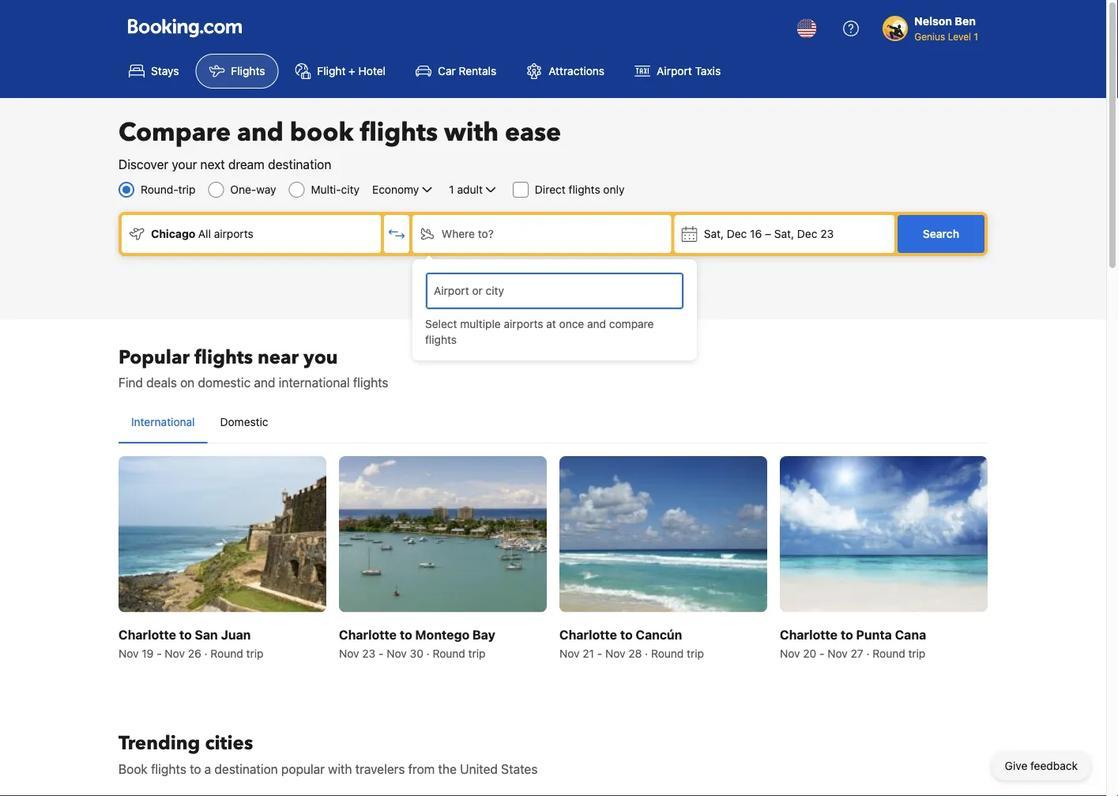 Task type: vqa. For each thing, say whether or not it's contained in the screenshot.
guests
no



Task type: describe. For each thing, give the bounding box(es) containing it.
give feedback button
[[993, 752, 1091, 780]]

cancún
[[636, 627, 683, 642]]

compare
[[119, 115, 231, 150]]

trending
[[119, 730, 200, 756]]

8 nov from the left
[[828, 646, 848, 660]]

trip for charlotte to punta cana
[[909, 646, 926, 660]]

1 adult button
[[448, 180, 500, 199]]

4 nov from the left
[[387, 646, 407, 660]]

multi-city
[[311, 183, 360, 196]]

Airport or city text field
[[432, 282, 677, 300]]

all
[[198, 227, 211, 240]]

way
[[256, 183, 276, 196]]

flights
[[231, 64, 265, 77]]

charlotte to punta cana nov 20 - nov 27 · round trip
[[780, 627, 927, 660]]

airports for all
[[214, 227, 254, 240]]

1 dec from the left
[[727, 227, 747, 240]]

charlotte for charlotte to san juan
[[119, 627, 176, 642]]

airports for multiple
[[504, 317, 544, 330]]

book
[[290, 115, 354, 150]]

to?
[[478, 227, 494, 240]]

charlotte for charlotte to cancún
[[560, 627, 617, 642]]

round for charlotte to montego bay
[[433, 646, 466, 660]]

charlotte to cancún image
[[560, 456, 768, 612]]

where
[[442, 227, 475, 240]]

charlotte to cancún nov 21 - nov 28 · round trip
[[560, 627, 704, 660]]

charlotte to montego bay nov 23 - nov 30 · round trip
[[339, 627, 496, 660]]

feedback
[[1031, 759, 1078, 772]]

economy
[[372, 183, 419, 196]]

19
[[142, 646, 154, 660]]

a
[[205, 761, 211, 776]]

the
[[438, 761, 457, 776]]

round for charlotte to punta cana
[[873, 646, 906, 660]]

next
[[200, 157, 225, 172]]

flight
[[317, 64, 346, 77]]

multiple
[[460, 317, 501, 330]]

nelson ben genius level 1
[[915, 15, 979, 42]]

- for charlotte to san juan
[[157, 646, 162, 660]]

20
[[803, 646, 817, 660]]

flights right the international at the left of the page
[[353, 375, 389, 390]]

2 nov from the left
[[165, 646, 185, 660]]

charlotte to san juan nov 19 - nov 26 · round trip
[[119, 627, 264, 660]]

domestic
[[198, 375, 251, 390]]

stays
[[151, 64, 179, 77]]

you
[[304, 344, 338, 370]]

· for charlotte to san juan
[[204, 646, 208, 660]]

one-
[[230, 183, 256, 196]]

3 nov from the left
[[339, 646, 359, 660]]

city
[[341, 183, 360, 196]]

genius
[[915, 31, 946, 42]]

chicago all airports
[[151, 227, 254, 240]]

on
[[180, 375, 195, 390]]

flights inside "trending cities book flights to a destination popular with travelers from the united states"
[[151, 761, 186, 776]]

airport
[[657, 64, 692, 77]]

attractions
[[549, 64, 605, 77]]

to for cancún
[[620, 627, 633, 642]]

to inside "trending cities book flights to a destination popular with travelers from the united states"
[[190, 761, 201, 776]]

26
[[188, 646, 201, 660]]

charlotte for charlotte to montego bay
[[339, 627, 397, 642]]

your
[[172, 157, 197, 172]]

- for charlotte to punta cana
[[820, 646, 825, 660]]

where to? button
[[413, 215, 672, 253]]

taxis
[[695, 64, 721, 77]]

direct flights only
[[535, 183, 625, 196]]

round for charlotte to san juan
[[211, 646, 243, 660]]

compare and book flights with ease discover your next dream destination
[[119, 115, 561, 172]]

destination inside "trending cities book flights to a destination popular with travelers from the united states"
[[215, 761, 278, 776]]

dream
[[228, 157, 265, 172]]

at
[[546, 317, 556, 330]]

trip inside charlotte to cancún nov 21 - nov 28 · round trip
[[687, 646, 704, 660]]

hotel
[[359, 64, 386, 77]]

multi-
[[311, 183, 341, 196]]

flight + hotel
[[317, 64, 386, 77]]

find
[[119, 375, 143, 390]]

adult
[[457, 183, 483, 196]]

search
[[923, 227, 960, 240]]

16
[[750, 227, 762, 240]]

27
[[851, 646, 864, 660]]

7 nov from the left
[[780, 646, 800, 660]]

san
[[195, 627, 218, 642]]

airport taxis link
[[621, 54, 735, 89]]

· inside charlotte to cancún nov 21 - nov 28 · round trip
[[645, 646, 648, 660]]

flights inside compare and book flights with ease discover your next dream destination
[[360, 115, 438, 150]]

round-
[[141, 183, 178, 196]]

6 nov from the left
[[606, 646, 626, 660]]

nelson
[[915, 15, 953, 28]]

2 sat, from the left
[[775, 227, 795, 240]]

· for charlotte to punta cana
[[867, 646, 870, 660]]

sat, dec 16 – sat, dec 23
[[704, 227, 834, 240]]

united
[[460, 761, 498, 776]]

juan
[[221, 627, 251, 642]]

sat, dec 16 – sat, dec 23 button
[[675, 215, 895, 253]]

domestic button
[[208, 402, 281, 443]]



Task type: locate. For each thing, give the bounding box(es) containing it.
21
[[583, 646, 594, 660]]

car rentals
[[438, 64, 497, 77]]

trip
[[178, 183, 196, 196], [246, 646, 264, 660], [468, 646, 486, 660], [687, 646, 704, 660], [909, 646, 926, 660]]

chicago
[[151, 227, 196, 240]]

- right 19
[[157, 646, 162, 660]]

rentals
[[459, 64, 497, 77]]

trip for charlotte to san juan
[[246, 646, 264, 660]]

2 vertical spatial and
[[254, 375, 276, 390]]

1 horizontal spatial with
[[444, 115, 499, 150]]

trip inside charlotte to san juan nov 19 - nov 26 · round trip
[[246, 646, 264, 660]]

1 vertical spatial with
[[328, 761, 352, 776]]

dec right –
[[798, 227, 818, 240]]

with up the adult
[[444, 115, 499, 150]]

30
[[410, 646, 424, 660]]

to inside charlotte to san juan nov 19 - nov 26 · round trip
[[179, 627, 192, 642]]

give feedback
[[1005, 759, 1078, 772]]

- inside charlotte to san juan nov 19 - nov 26 · round trip
[[157, 646, 162, 660]]

-
[[157, 646, 162, 660], [379, 646, 384, 660], [597, 646, 603, 660], [820, 646, 825, 660]]

airports inside select multiple airports at once and compare flights
[[504, 317, 544, 330]]

1 adult
[[449, 183, 483, 196]]

with inside "trending cities book flights to a destination popular with travelers from the united states"
[[328, 761, 352, 776]]

- inside charlotte to montego bay nov 23 - nov 30 · round trip
[[379, 646, 384, 660]]

cana
[[895, 627, 927, 642]]

23 left 30
[[362, 646, 376, 660]]

and inside popular flights near you find deals on domestic and international flights
[[254, 375, 276, 390]]

2 - from the left
[[379, 646, 384, 660]]

charlotte inside charlotte to san juan nov 19 - nov 26 · round trip
[[119, 627, 176, 642]]

and up dream
[[237, 115, 284, 150]]

- inside charlotte to cancún nov 21 - nov 28 · round trip
[[597, 646, 603, 660]]

4 · from the left
[[867, 646, 870, 660]]

airports left at
[[504, 317, 544, 330]]

search button
[[898, 215, 985, 253]]

· right 26
[[204, 646, 208, 660]]

0 horizontal spatial dec
[[727, 227, 747, 240]]

book
[[119, 761, 148, 776]]

charlotte up 19
[[119, 627, 176, 642]]

with right the popular
[[328, 761, 352, 776]]

to left san
[[179, 627, 192, 642]]

trip inside charlotte to montego bay nov 23 - nov 30 · round trip
[[468, 646, 486, 660]]

0 vertical spatial 1
[[974, 31, 979, 42]]

· inside charlotte to punta cana nov 20 - nov 27 · round trip
[[867, 646, 870, 660]]

popular
[[281, 761, 325, 776]]

dec left 16
[[727, 227, 747, 240]]

0 horizontal spatial 23
[[362, 646, 376, 660]]

domestic
[[220, 415, 268, 428]]

1 vertical spatial destination
[[215, 761, 278, 776]]

1 inside dropdown button
[[449, 183, 454, 196]]

tab list
[[119, 402, 988, 444]]

· right 30
[[427, 646, 430, 660]]

3 - from the left
[[597, 646, 603, 660]]

23 inside charlotte to montego bay nov 23 - nov 30 · round trip
[[362, 646, 376, 660]]

· right 27
[[867, 646, 870, 660]]

23
[[821, 227, 834, 240], [362, 646, 376, 660]]

2 dec from the left
[[798, 227, 818, 240]]

round
[[211, 646, 243, 660], [433, 646, 466, 660], [651, 646, 684, 660], [873, 646, 906, 660]]

states
[[501, 761, 538, 776]]

attractions link
[[513, 54, 618, 89]]

charlotte up 21
[[560, 627, 617, 642]]

trip right 28
[[687, 646, 704, 660]]

5 nov from the left
[[560, 646, 580, 660]]

to inside charlotte to montego bay nov 23 - nov 30 · round trip
[[400, 627, 412, 642]]

23 inside dropdown button
[[821, 227, 834, 240]]

charlotte to san juan image
[[119, 456, 326, 612]]

punta
[[857, 627, 892, 642]]

flight + hotel link
[[282, 54, 399, 89]]

flights inside select multiple airports at once and compare flights
[[425, 333, 457, 346]]

to
[[179, 627, 192, 642], [400, 627, 412, 642], [620, 627, 633, 642], [841, 627, 854, 642], [190, 761, 201, 776]]

trip down your
[[178, 183, 196, 196]]

car
[[438, 64, 456, 77]]

destination
[[268, 157, 332, 172], [215, 761, 278, 776]]

to for montego
[[400, 627, 412, 642]]

stays link
[[115, 54, 192, 89]]

round inside charlotte to cancún nov 21 - nov 28 · round trip
[[651, 646, 684, 660]]

charlotte up 20
[[780, 627, 838, 642]]

to left a
[[190, 761, 201, 776]]

flights up the economy at the left
[[360, 115, 438, 150]]

2 · from the left
[[427, 646, 430, 660]]

- for charlotte to montego bay
[[379, 646, 384, 660]]

once
[[559, 317, 584, 330]]

international
[[279, 375, 350, 390]]

28
[[629, 646, 642, 660]]

deals
[[146, 375, 177, 390]]

1 right level
[[974, 31, 979, 42]]

sat, left 16
[[704, 227, 724, 240]]

montego
[[415, 627, 470, 642]]

to up 28
[[620, 627, 633, 642]]

1 horizontal spatial airports
[[504, 317, 544, 330]]

trip for charlotte to montego bay
[[468, 646, 486, 660]]

round down juan
[[211, 646, 243, 660]]

trip down juan
[[246, 646, 264, 660]]

3 charlotte from the left
[[560, 627, 617, 642]]

1 · from the left
[[204, 646, 208, 660]]

destination up multi-
[[268, 157, 332, 172]]

1 inside nelson ben genius level 1
[[974, 31, 979, 42]]

and inside compare and book flights with ease discover your next dream destination
[[237, 115, 284, 150]]

bay
[[473, 627, 496, 642]]

0 vertical spatial destination
[[268, 157, 332, 172]]

1 horizontal spatial sat,
[[775, 227, 795, 240]]

popular flights near you find deals on domestic and international flights
[[119, 344, 389, 390]]

flights up domestic
[[195, 344, 253, 370]]

near
[[258, 344, 299, 370]]

- inside charlotte to punta cana nov 20 - nov 27 · round trip
[[820, 646, 825, 660]]

3 · from the left
[[645, 646, 648, 660]]

1 sat, from the left
[[704, 227, 724, 240]]

charlotte inside charlotte to punta cana nov 20 - nov 27 · round trip
[[780, 627, 838, 642]]

1 vertical spatial airports
[[504, 317, 544, 330]]

flights left only
[[569, 183, 601, 196]]

· inside charlotte to san juan nov 19 - nov 26 · round trip
[[204, 646, 208, 660]]

ben
[[955, 15, 976, 28]]

to inside charlotte to punta cana nov 20 - nov 27 · round trip
[[841, 627, 854, 642]]

· inside charlotte to montego bay nov 23 - nov 30 · round trip
[[427, 646, 430, 660]]

flights
[[360, 115, 438, 150], [569, 183, 601, 196], [425, 333, 457, 346], [195, 344, 253, 370], [353, 375, 389, 390], [151, 761, 186, 776]]

and down near at the left of the page
[[254, 375, 276, 390]]

round inside charlotte to montego bay nov 23 - nov 30 · round trip
[[433, 646, 466, 660]]

charlotte to punta cana image
[[780, 456, 988, 612]]

to up 30
[[400, 627, 412, 642]]

0 horizontal spatial sat,
[[704, 227, 724, 240]]

23 right –
[[821, 227, 834, 240]]

trip down cana
[[909, 646, 926, 660]]

round down cancún
[[651, 646, 684, 660]]

·
[[204, 646, 208, 660], [427, 646, 430, 660], [645, 646, 648, 660], [867, 646, 870, 660]]

sat, right –
[[775, 227, 795, 240]]

1 horizontal spatial 23
[[821, 227, 834, 240]]

trip inside charlotte to punta cana nov 20 - nov 27 · round trip
[[909, 646, 926, 660]]

with
[[444, 115, 499, 150], [328, 761, 352, 776]]

trending cities book flights to a destination popular with travelers from the united states
[[119, 730, 538, 776]]

4 charlotte from the left
[[780, 627, 838, 642]]

to for san
[[179, 627, 192, 642]]

flights link
[[196, 54, 279, 89]]

0 horizontal spatial 1
[[449, 183, 454, 196]]

and inside select multiple airports at once and compare flights
[[587, 317, 606, 330]]

· for charlotte to montego bay
[[427, 646, 430, 660]]

1 round from the left
[[211, 646, 243, 660]]

0 vertical spatial airports
[[214, 227, 254, 240]]

booking.com logo image
[[128, 19, 242, 38], [128, 19, 242, 38]]

only
[[604, 183, 625, 196]]

round inside charlotte to punta cana nov 20 - nov 27 · round trip
[[873, 646, 906, 660]]

1 charlotte from the left
[[119, 627, 176, 642]]

with inside compare and book flights with ease discover your next dream destination
[[444, 115, 499, 150]]

to up 27
[[841, 627, 854, 642]]

ease
[[505, 115, 561, 150]]

to inside charlotte to cancún nov 21 - nov 28 · round trip
[[620, 627, 633, 642]]

1 - from the left
[[157, 646, 162, 660]]

1 left the adult
[[449, 183, 454, 196]]

- right 21
[[597, 646, 603, 660]]

charlotte to montego bay image
[[339, 456, 547, 612]]

one-way
[[230, 183, 276, 196]]

charlotte inside charlotte to montego bay nov 23 - nov 30 · round trip
[[339, 627, 397, 642]]

- right 20
[[820, 646, 825, 660]]

international button
[[119, 402, 208, 443]]

round down punta
[[873, 646, 906, 660]]

compare
[[609, 317, 654, 330]]

destination down the cities
[[215, 761, 278, 776]]

0 vertical spatial with
[[444, 115, 499, 150]]

tab list containing international
[[119, 402, 988, 444]]

destination inside compare and book flights with ease discover your next dream destination
[[268, 157, 332, 172]]

0 horizontal spatial with
[[328, 761, 352, 776]]

and right the once
[[587, 317, 606, 330]]

airports right all
[[214, 227, 254, 240]]

1 horizontal spatial 1
[[974, 31, 979, 42]]

give
[[1005, 759, 1028, 772]]

select
[[425, 317, 457, 330]]

cities
[[205, 730, 253, 756]]

flights down select
[[425, 333, 457, 346]]

charlotte for charlotte to punta cana
[[780, 627, 838, 642]]

from
[[408, 761, 435, 776]]

4 round from the left
[[873, 646, 906, 660]]

1 vertical spatial 1
[[449, 183, 454, 196]]

round inside charlotte to san juan nov 19 - nov 26 · round trip
[[211, 646, 243, 660]]

1 horizontal spatial dec
[[798, 227, 818, 240]]

2 round from the left
[[433, 646, 466, 660]]

· right 28
[[645, 646, 648, 660]]

travelers
[[356, 761, 405, 776]]

to for punta
[[841, 627, 854, 642]]

- left 30
[[379, 646, 384, 660]]

airports
[[214, 227, 254, 240], [504, 317, 544, 330]]

level
[[948, 31, 972, 42]]

flights down trending
[[151, 761, 186, 776]]

direct
[[535, 183, 566, 196]]

1 nov from the left
[[119, 646, 139, 660]]

3 round from the left
[[651, 646, 684, 660]]

where to?
[[442, 227, 494, 240]]

round-trip
[[141, 183, 196, 196]]

and
[[237, 115, 284, 150], [587, 317, 606, 330], [254, 375, 276, 390]]

popular
[[119, 344, 190, 370]]

trip down bay
[[468, 646, 486, 660]]

2 charlotte from the left
[[339, 627, 397, 642]]

0 horizontal spatial airports
[[214, 227, 254, 240]]

+
[[349, 64, 356, 77]]

discover
[[119, 157, 168, 172]]

0 vertical spatial and
[[237, 115, 284, 150]]

1 vertical spatial and
[[587, 317, 606, 330]]

1 vertical spatial 23
[[362, 646, 376, 660]]

round down montego
[[433, 646, 466, 660]]

dec
[[727, 227, 747, 240], [798, 227, 818, 240]]

airport taxis
[[657, 64, 721, 77]]

charlotte inside charlotte to cancún nov 21 - nov 28 · round trip
[[560, 627, 617, 642]]

4 - from the left
[[820, 646, 825, 660]]

charlotte left montego
[[339, 627, 397, 642]]

car rentals link
[[402, 54, 510, 89]]

0 vertical spatial 23
[[821, 227, 834, 240]]



